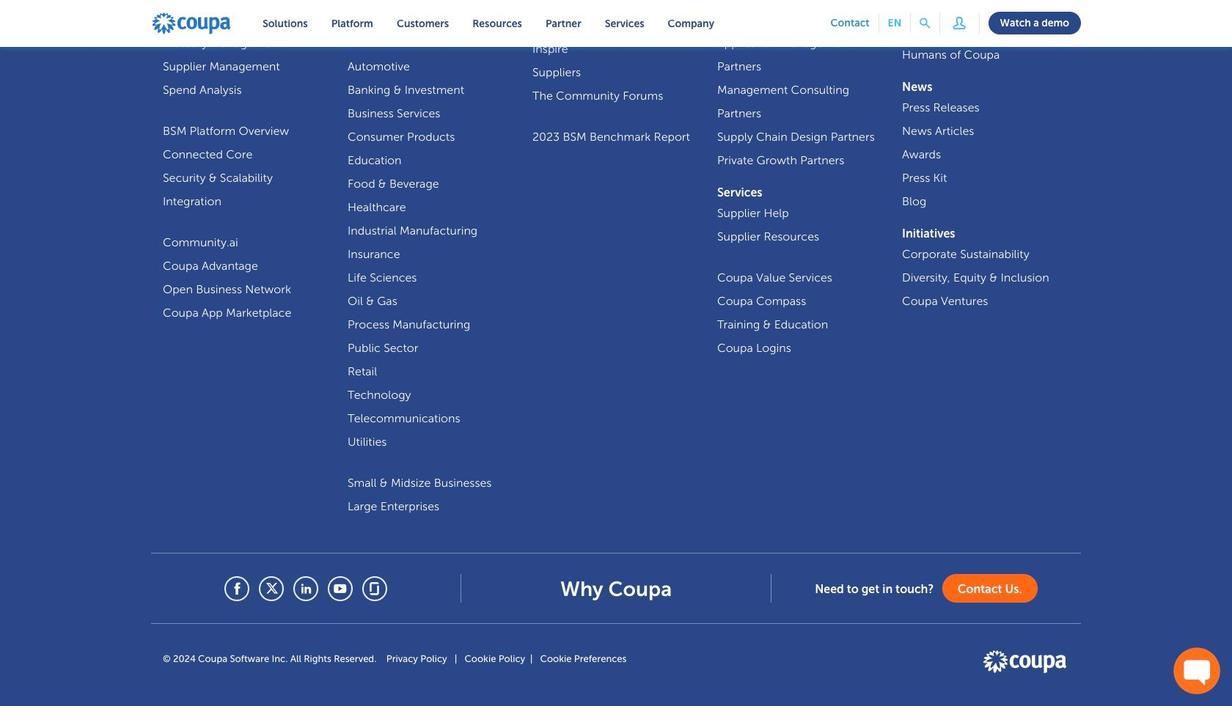 Task type: locate. For each thing, give the bounding box(es) containing it.
glassdoor image
[[363, 578, 385, 600]]

linkedin image
[[295, 578, 317, 600]]

youtube image
[[329, 578, 351, 600]]

platform_user_centric image
[[949, 12, 970, 33]]



Task type: describe. For each thing, give the bounding box(es) containing it.
twitter image
[[261, 578, 283, 600]]

home image
[[151, 12, 232, 35]]

facebook image
[[226, 578, 248, 600]]

mag glass image
[[920, 18, 930, 29]]



Task type: vqa. For each thing, say whether or not it's contained in the screenshot.
ecovadis coupa 2024 image
no



